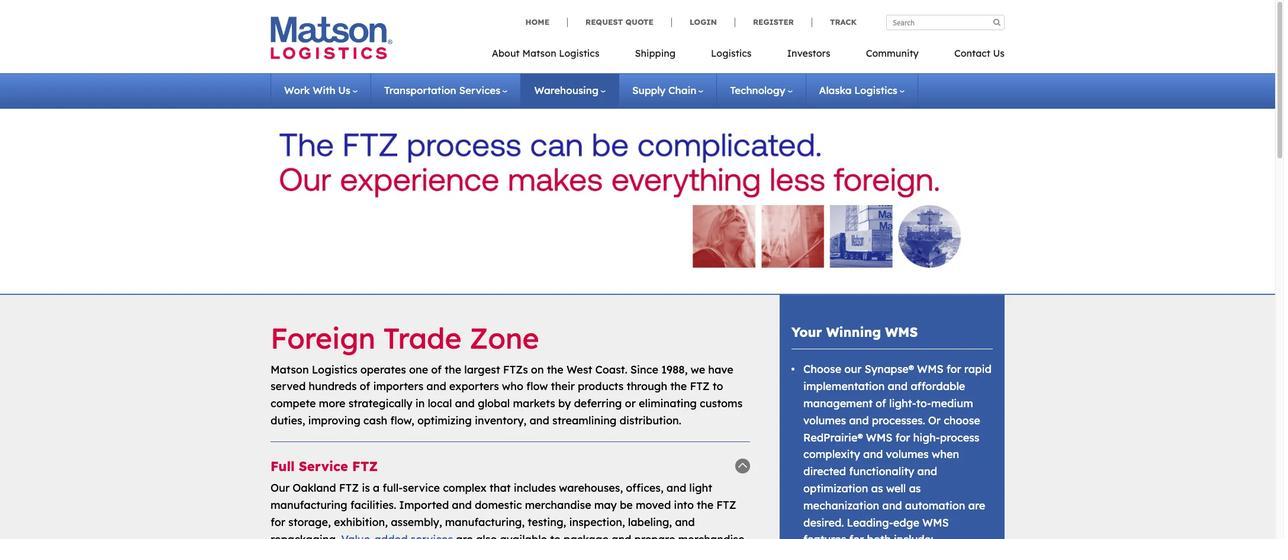 Task type: describe. For each thing, give the bounding box(es) containing it.
1 vertical spatial us
[[338, 84, 351, 97]]

the down 1988, on the bottom
[[670, 380, 687, 394]]

alaska services image
[[279, 121, 997, 279]]

wms down automation
[[922, 517, 949, 530]]

domestic
[[475, 499, 522, 513]]

synapse®
[[865, 363, 914, 377]]

who
[[502, 380, 523, 394]]

inventory,
[[475, 414, 527, 428]]

wms up synapse®
[[885, 324, 918, 341]]

includes
[[514, 482, 556, 496]]

light
[[689, 482, 712, 496]]

for up affordable
[[947, 363, 961, 377]]

transportation services
[[384, 84, 501, 97]]

light-
[[889, 397, 916, 411]]

logistics down community link
[[855, 84, 898, 97]]

imported
[[399, 499, 449, 513]]

implementation
[[803, 380, 885, 394]]

moved
[[636, 499, 671, 513]]

and down management
[[849, 414, 869, 428]]

register
[[753, 17, 794, 27]]

complexity
[[803, 448, 860, 462]]

be
[[620, 499, 633, 513]]

repackaging.
[[271, 533, 338, 540]]

and down well
[[882, 500, 902, 513]]

login link
[[671, 17, 735, 27]]

strategically
[[349, 397, 413, 411]]

about matson logistics link
[[492, 44, 617, 68]]

logistics down login
[[711, 47, 752, 59]]

include:
[[894, 534, 933, 540]]

deferring
[[574, 397, 622, 411]]

when
[[932, 448, 959, 462]]

flow
[[526, 380, 548, 394]]

winning
[[826, 324, 881, 341]]

for down leading-
[[849, 534, 864, 540]]

the right on on the left bottom of page
[[547, 363, 564, 377]]

testing,
[[528, 516, 566, 530]]

management
[[803, 397, 873, 411]]

process
[[940, 431, 980, 445]]

your winning wms section
[[765, 295, 1020, 540]]

investors link
[[769, 44, 848, 68]]

zone
[[470, 321, 539, 356]]

well
[[886, 483, 906, 496]]

and down the complex
[[452, 499, 472, 513]]

transportation
[[384, 84, 456, 97]]

one
[[409, 363, 428, 377]]

since
[[630, 363, 658, 377]]

0 vertical spatial of
[[431, 363, 442, 377]]

or
[[625, 397, 636, 411]]

matson logistics operates one of the largest ftzs on the west coast. since 1988, we have served hundreds of importers and exporters who flow their products through the ftz to compete more strategically in local and global markets by deferring or eliminating customs duties, improving cash flow, optimizing inventory, and streamlining distribution.
[[271, 363, 743, 428]]

alaska logistics
[[819, 84, 898, 97]]

warehousing link
[[534, 84, 606, 97]]

service
[[299, 459, 348, 475]]

track
[[830, 17, 857, 27]]

alaska logistics link
[[819, 84, 905, 97]]

top menu navigation
[[492, 44, 1005, 68]]

choose
[[803, 363, 842, 377]]

our oakland ftz is a full-service complex that includes warehouses, offices, and light manufacturing facilities. imported and domestic merchandise may be moved into the ftz for storage, exhibition, assembly, manufacturing, testing, inspection, labeling, and repackaging.
[[271, 482, 736, 540]]

our
[[271, 482, 290, 496]]

to
[[713, 380, 723, 394]]

features
[[803, 534, 846, 540]]

of inside choose our synapse® wms for rapid implementation and affordable management of light-to-medium volumes and processes. or choose redprairie® wms for high-process complexity and volumes when directed functionality and optimization as well as mechanization and automation are desired. leading-edge wms features for both include:
[[876, 397, 886, 411]]

about
[[492, 47, 520, 59]]

ftz left is
[[339, 482, 359, 496]]

track link
[[812, 17, 857, 27]]

search image
[[993, 18, 1001, 26]]

leading-
[[847, 517, 893, 530]]

have
[[708, 363, 733, 377]]

and up functionality
[[863, 448, 883, 462]]

may
[[594, 499, 617, 513]]

merchandise
[[525, 499, 591, 513]]

community link
[[848, 44, 937, 68]]

served
[[271, 380, 306, 394]]

service
[[403, 482, 440, 496]]

technology link
[[730, 84, 793, 97]]

labeling,
[[628, 516, 672, 530]]

are
[[968, 500, 985, 513]]

directed
[[803, 465, 846, 479]]

largest
[[464, 363, 500, 377]]

investors
[[787, 47, 830, 59]]

with
[[313, 84, 335, 97]]

improving
[[308, 414, 360, 428]]

compete
[[271, 397, 316, 411]]

technology
[[730, 84, 785, 97]]

work with us link
[[284, 84, 358, 97]]

your
[[792, 324, 822, 341]]

processes.
[[872, 414, 925, 428]]

register link
[[735, 17, 812, 27]]

operates
[[360, 363, 406, 377]]

complex
[[443, 482, 487, 496]]

customs
[[700, 397, 743, 411]]



Task type: vqa. For each thing, say whether or not it's contained in the screenshot.
the bottommost 'about'
no



Task type: locate. For each thing, give the bounding box(es) containing it.
full-
[[383, 482, 403, 496]]

streamlining
[[552, 414, 617, 428]]

1 horizontal spatial volumes
[[886, 448, 929, 462]]

assembly,
[[391, 516, 442, 530]]

optimizing
[[417, 414, 472, 428]]

hundreds
[[309, 380, 357, 394]]

medium
[[931, 397, 973, 411]]

ftz inside matson logistics operates one of the largest ftzs on the west coast. since 1988, we have served hundreds of importers and exporters who flow their products through the ftz to compete more strategically in local and global markets by deferring or eliminating customs duties, improving cash flow, optimizing inventory, and streamlining distribution.
[[690, 380, 710, 394]]

1 vertical spatial volumes
[[886, 448, 929, 462]]

ftz
[[690, 380, 710, 394], [352, 459, 378, 475], [339, 482, 359, 496], [717, 499, 736, 513]]

eliminating
[[639, 397, 697, 411]]

exporters
[[449, 380, 499, 394]]

we
[[691, 363, 705, 377]]

0 horizontal spatial us
[[338, 84, 351, 97]]

ftz up is
[[352, 459, 378, 475]]

matson logistics image
[[271, 17, 393, 59]]

supply chain link
[[632, 84, 704, 97]]

0 horizontal spatial as
[[871, 483, 883, 496]]

warehouses,
[[559, 482, 623, 496]]

and down the into
[[675, 516, 695, 530]]

volumes down high-
[[886, 448, 929, 462]]

and up the into
[[667, 482, 686, 496]]

ftzs
[[503, 363, 528, 377]]

about matson logistics
[[492, 47, 600, 59]]

1 vertical spatial of
[[360, 380, 370, 394]]

2 as from the left
[[909, 483, 921, 496]]

community
[[866, 47, 919, 59]]

of right one at the left
[[431, 363, 442, 377]]

coast.
[[595, 363, 628, 377]]

alaska
[[819, 84, 852, 97]]

request quote
[[586, 17, 654, 27]]

1 vertical spatial matson
[[271, 363, 309, 377]]

contact
[[954, 47, 991, 59]]

1 horizontal spatial us
[[993, 47, 1005, 59]]

through
[[627, 380, 667, 394]]

0 horizontal spatial volumes
[[803, 414, 846, 428]]

our
[[844, 363, 862, 377]]

on
[[531, 363, 544, 377]]

mechanization
[[803, 500, 879, 513]]

0 vertical spatial volumes
[[803, 414, 846, 428]]

foreign
[[271, 321, 375, 356]]

request
[[586, 17, 623, 27]]

into
[[674, 499, 694, 513]]

a
[[373, 482, 380, 496]]

distribution.
[[620, 414, 681, 428]]

full service ftz
[[271, 459, 378, 475]]

work with us
[[284, 84, 351, 97]]

both
[[867, 534, 891, 540]]

1 horizontal spatial of
[[431, 363, 442, 377]]

1988,
[[661, 363, 688, 377]]

and down when
[[917, 465, 937, 479]]

more
[[319, 397, 346, 411]]

contact us link
[[937, 44, 1005, 68]]

in
[[415, 397, 425, 411]]

us right with
[[338, 84, 351, 97]]

as right well
[[909, 483, 921, 496]]

importers
[[373, 380, 424, 394]]

edge
[[893, 517, 920, 530]]

0 horizontal spatial matson
[[271, 363, 309, 377]]

warehousing
[[534, 84, 599, 97]]

us right contact
[[993, 47, 1005, 59]]

home link
[[526, 17, 567, 27]]

products
[[578, 380, 624, 394]]

cash
[[363, 414, 387, 428]]

markets
[[513, 397, 555, 411]]

supply
[[632, 84, 666, 97]]

and down markets
[[530, 414, 549, 428]]

manufacturing,
[[445, 516, 525, 530]]

for
[[947, 363, 961, 377], [896, 431, 910, 445], [271, 516, 285, 530], [849, 534, 864, 540]]

as
[[871, 483, 883, 496], [909, 483, 921, 496]]

0 horizontal spatial of
[[360, 380, 370, 394]]

the
[[445, 363, 461, 377], [547, 363, 564, 377], [670, 380, 687, 394], [697, 499, 714, 513]]

inspection,
[[569, 516, 625, 530]]

of up "strategically"
[[360, 380, 370, 394]]

duties,
[[271, 414, 305, 428]]

for down processes.
[[896, 431, 910, 445]]

of left light-
[[876, 397, 886, 411]]

manufacturing
[[271, 499, 347, 513]]

contact us
[[954, 47, 1005, 59]]

volumes up redprairie® at the bottom right
[[803, 414, 846, 428]]

2 vertical spatial of
[[876, 397, 886, 411]]

transportation services link
[[384, 84, 508, 97]]

or
[[928, 414, 941, 428]]

west
[[567, 363, 592, 377]]

logistics up 'warehousing' link
[[559, 47, 600, 59]]

1 horizontal spatial matson
[[522, 47, 556, 59]]

redprairie®
[[803, 431, 863, 445]]

automation
[[905, 500, 965, 513]]

home
[[526, 17, 550, 27]]

0 vertical spatial matson
[[522, 47, 556, 59]]

logistics up hundreds
[[312, 363, 357, 377]]

work
[[284, 84, 310, 97]]

logistics inside matson logistics operates one of the largest ftzs on the west coast. since 1988, we have served hundreds of importers and exporters who flow their products through the ftz to compete more strategically in local and global markets by deferring or eliminating customs duties, improving cash flow, optimizing inventory, and streamlining distribution.
[[312, 363, 357, 377]]

and up light-
[[888, 380, 908, 394]]

matson inside top menu navigation
[[522, 47, 556, 59]]

us
[[993, 47, 1005, 59], [338, 84, 351, 97]]

to-
[[916, 397, 931, 411]]

2 horizontal spatial of
[[876, 397, 886, 411]]

1 horizontal spatial as
[[909, 483, 921, 496]]

supply chain
[[632, 84, 696, 97]]

backtop image
[[735, 459, 750, 474]]

storage,
[[288, 516, 331, 530]]

the inside our oakland ftz is a full-service complex that includes warehouses, offices, and light manufacturing facilities. imported and domestic merchandise may be moved into the ftz for storage, exhibition, assembly, manufacturing, testing, inspection, labeling, and repackaging.
[[697, 499, 714, 513]]

Search search field
[[886, 15, 1005, 30]]

0 vertical spatial us
[[993, 47, 1005, 59]]

local
[[428, 397, 452, 411]]

volumes
[[803, 414, 846, 428], [886, 448, 929, 462]]

facilities.
[[350, 499, 396, 513]]

for up repackaging.
[[271, 516, 285, 530]]

quote
[[625, 17, 654, 27]]

ftz down backtop image at the right of the page
[[717, 499, 736, 513]]

logistics link
[[693, 44, 769, 68]]

foreign trade zone
[[271, 321, 539, 356]]

choose our synapse® wms for rapid implementation and affordable management of light-to-medium volumes and processes. or choose redprairie® wms for high-process complexity and volumes when directed functionality and optimization as well as mechanization and automation are desired. leading-edge wms features for both include:
[[803, 363, 992, 540]]

and down exporters
[[455, 397, 475, 411]]

for inside our oakland ftz is a full-service complex that includes warehouses, offices, and light manufacturing facilities. imported and domestic merchandise may be moved into the ftz for storage, exhibition, assembly, manufacturing, testing, inspection, labeling, and repackaging.
[[271, 516, 285, 530]]

matson up served
[[271, 363, 309, 377]]

and
[[888, 380, 908, 394], [426, 380, 446, 394], [455, 397, 475, 411], [849, 414, 869, 428], [530, 414, 549, 428], [863, 448, 883, 462], [917, 465, 937, 479], [667, 482, 686, 496], [452, 499, 472, 513], [882, 500, 902, 513], [675, 516, 695, 530]]

offices,
[[626, 482, 664, 496]]

the down the light
[[697, 499, 714, 513]]

and up local
[[426, 380, 446, 394]]

choose
[[944, 414, 980, 428]]

your winning wms
[[792, 324, 918, 341]]

matson inside matson logistics operates one of the largest ftzs on the west coast. since 1988, we have served hundreds of importers and exporters who flow their products through the ftz to compete more strategically in local and global markets by deferring or eliminating customs duties, improving cash flow, optimizing inventory, and streamlining distribution.
[[271, 363, 309, 377]]

the up exporters
[[445, 363, 461, 377]]

ftz down the 'we'
[[690, 380, 710, 394]]

chain
[[668, 84, 696, 97]]

us inside top menu navigation
[[993, 47, 1005, 59]]

None search field
[[886, 15, 1005, 30]]

wms up affordable
[[917, 363, 944, 377]]

shipping link
[[617, 44, 693, 68]]

matson down home
[[522, 47, 556, 59]]

rapid
[[964, 363, 992, 377]]

by
[[558, 397, 571, 411]]

as down functionality
[[871, 483, 883, 496]]

wms down processes.
[[866, 431, 893, 445]]

is
[[362, 482, 370, 496]]

login
[[690, 17, 717, 27]]

1 as from the left
[[871, 483, 883, 496]]



